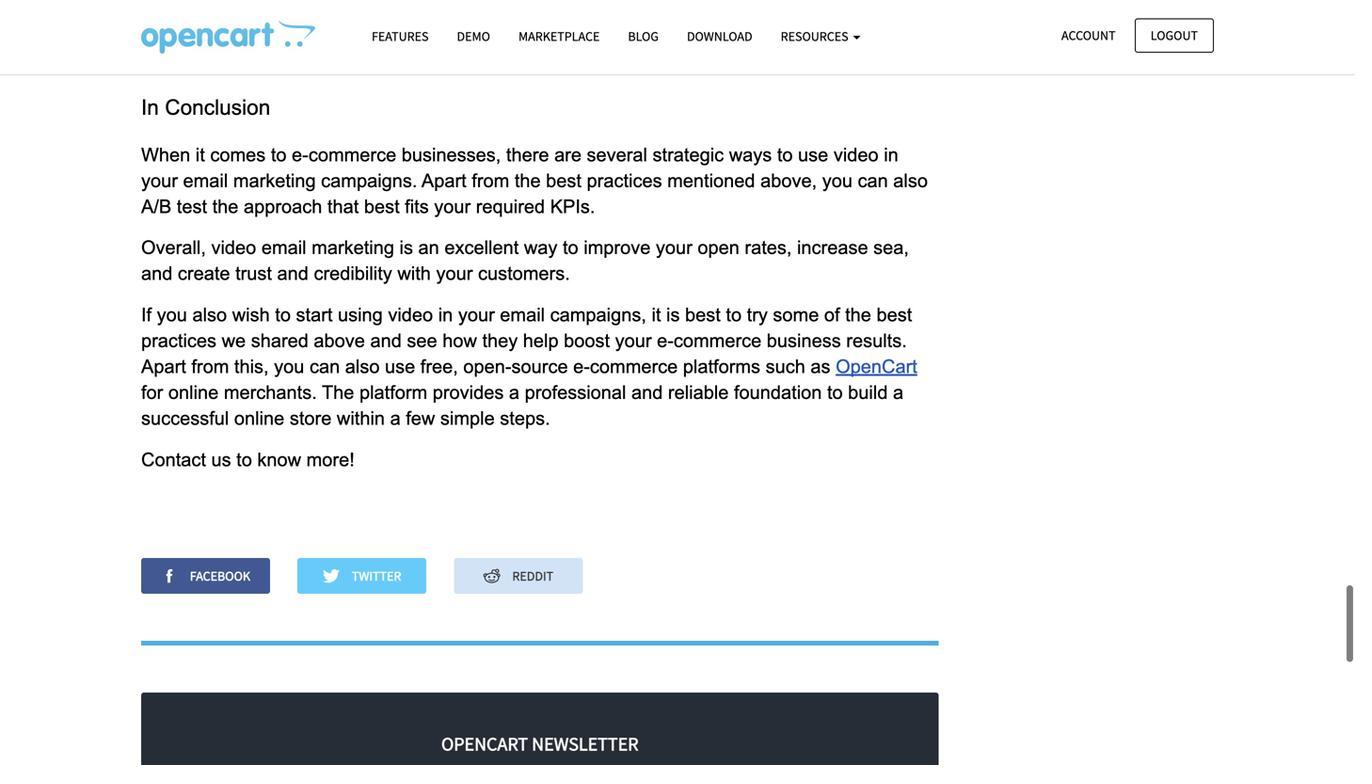Task type: describe. For each thing, give the bounding box(es) containing it.
email inside when it comes to e-commerce businesses, there are several strategic ways to use video in your email marketing campaigns. apart from the best practices mentioned above, you can also a/b test the approach that best fits your required kpis.
[[183, 170, 228, 191]]

can inside when it comes to e-commerce businesses, there are several strategic ways to use video in your email marketing campaigns. apart from the best practices mentioned above, you can also a/b test the approach that best fits your required kpis.
[[858, 170, 888, 191]]

download link
[[673, 20, 767, 53]]

required
[[476, 196, 545, 217]]

twitter
[[349, 567, 401, 584]]

as
[[811, 356, 831, 377]]

2 horizontal spatial a
[[893, 382, 904, 403]]

account
[[1062, 27, 1116, 44]]

1 vertical spatial commerce
[[674, 330, 762, 351]]

platform
[[360, 382, 428, 403]]

approach
[[244, 196, 322, 217]]

apart inside 'if you also wish to start using video in your email campaigns, it is best to try some of the best practices we shared above and see how they help boost your e-commerce business results. apart from this, you can also use free, open-source e-commerce platforms such as'
[[141, 356, 186, 377]]

way
[[524, 237, 558, 258]]

your down "campaigns," at the left top
[[615, 330, 652, 351]]

when
[[141, 144, 190, 165]]

comes
[[210, 144, 266, 165]]

store
[[290, 408, 332, 429]]

how
[[443, 330, 477, 351]]

shared
[[251, 330, 309, 351]]

in inside when it comes to e-commerce businesses, there are several strategic ways to use video in your email marketing campaigns. apart from the best practices mentioned above, you can also a/b test the approach that best fits your required kpis.
[[884, 144, 899, 165]]

above
[[314, 330, 365, 351]]

download
[[687, 28, 753, 45]]

merchants.
[[224, 382, 317, 403]]

apart inside when it comes to e-commerce businesses, there are several strategic ways to use video in your email marketing campaigns. apart from the best practices mentioned above, you can also a/b test the approach that best fits your required kpis.
[[422, 170, 467, 191]]

to up shared
[[275, 304, 291, 325]]

logout
[[1151, 27, 1198, 44]]

build
[[848, 382, 888, 403]]

are
[[555, 144, 582, 165]]

features
[[372, 28, 429, 45]]

0 horizontal spatial the
[[212, 196, 239, 217]]

to up above,
[[777, 144, 793, 165]]

they
[[482, 330, 518, 351]]

in inside 'if you also wish to start using video in your email campaigns, it is best to try some of the best practices we shared above and see how they help boost your e-commerce business results. apart from this, you can also use free, open-source e-commerce platforms such as'
[[438, 304, 453, 325]]

several
[[587, 144, 648, 165]]

reddit
[[510, 567, 554, 584]]

steps.
[[500, 408, 550, 429]]

resources
[[781, 28, 851, 45]]

contact us to know more!
[[141, 449, 355, 470]]

email inside the overall, video email marketing is an excellent way to improve your open rates, increase sea, and create trust and credibility with your customers.
[[262, 237, 307, 258]]

credibility
[[314, 263, 392, 284]]

and down the overall,
[[141, 263, 173, 284]]

also inside when it comes to e-commerce businesses, there are several strategic ways to use video in your email marketing campaigns. apart from the best practices mentioned above, you can also a/b test the approach that best fits your required kpis.
[[894, 170, 928, 191]]

opencart newsletter
[[441, 732, 639, 756]]

marketplace
[[519, 28, 600, 45]]

wish
[[232, 304, 270, 325]]

this,
[[234, 356, 269, 377]]

strategic
[[653, 144, 724, 165]]

0 horizontal spatial a
[[390, 408, 401, 429]]

2 vertical spatial e-
[[573, 356, 590, 377]]

using
[[338, 304, 383, 325]]

best down are
[[546, 170, 582, 191]]

and inside the for online merchants. the platform provides a professional and reliable foundation to build a successful online store within a few simple steps.
[[632, 382, 663, 403]]

video inside when it comes to e-commerce businesses, there are several strategic ways to use video in your email marketing campaigns. apart from the best practices mentioned above, you can also a/b test the approach that best fits your required kpis.
[[834, 144, 879, 165]]

customers.
[[478, 263, 570, 284]]

practices inside 'if you also wish to start using video in your email campaigns, it is best to try some of the best practices we shared above and see how they help boost your e-commerce business results. apart from this, you can also use free, open-source e-commerce platforms such as'
[[141, 330, 217, 351]]

more!
[[307, 449, 355, 470]]

2 vertical spatial you
[[274, 356, 304, 377]]

overall, video email marketing is an excellent way to improve your open rates, increase sea, and create trust and credibility with your customers.
[[141, 237, 915, 284]]

opencart for opencart newsletter
[[441, 732, 528, 756]]

best left try
[[685, 304, 721, 325]]

marketplace link
[[505, 20, 614, 53]]

from inside 'if you also wish to start using video in your email campaigns, it is best to try some of the best practices we shared above and see how they help boost your e-commerce business results. apart from this, you can also use free, open-source e-commerce platforms such as'
[[191, 356, 229, 377]]

the
[[322, 382, 354, 403]]

best up results. at right
[[877, 304, 912, 325]]

excellent
[[445, 237, 519, 258]]

facebook
[[187, 567, 250, 584]]

2 vertical spatial also
[[345, 356, 380, 377]]

above,
[[761, 170, 817, 191]]

social twitter image
[[323, 567, 349, 584]]

demo link
[[443, 20, 505, 53]]

professional
[[525, 382, 626, 403]]

0 horizontal spatial you
[[157, 304, 187, 325]]

sea,
[[874, 237, 909, 258]]

know
[[257, 449, 301, 470]]

email inside 'if you also wish to start using video in your email campaigns, it is best to try some of the best practices we shared above and see how they help boost your e-commerce business results. apart from this, you can also use free, open-source e-commerce platforms such as'
[[500, 304, 545, 325]]

free,
[[421, 356, 458, 377]]

fits
[[405, 196, 429, 217]]

from inside when it comes to e-commerce businesses, there are several strategic ways to use video in your email marketing campaigns. apart from the best practices mentioned above, you can also a/b test the approach that best fits your required kpis.
[[472, 170, 510, 191]]

open-
[[463, 356, 512, 377]]

it inside when it comes to e-commerce businesses, there are several strategic ways to use video in your email marketing campaigns. apart from the best practices mentioned above, you can also a/b test the approach that best fits your required kpis.
[[196, 144, 205, 165]]

1 horizontal spatial a
[[509, 382, 520, 403]]

to right us
[[236, 449, 252, 470]]

boost
[[564, 330, 610, 351]]

in
[[141, 95, 159, 119]]

business
[[767, 330, 841, 351]]

platforms
[[683, 356, 761, 377]]

2 vertical spatial commerce
[[590, 356, 678, 377]]

social facebook image
[[161, 567, 187, 584]]

best down campaigns.
[[364, 196, 400, 217]]

when it comes to e-commerce businesses, there are several strategic ways to use video in your email marketing campaigns. apart from the best practices mentioned above, you can also a/b test the approach that best fits your required kpis.
[[141, 144, 932, 217]]

for online merchants. the platform provides a professional and reliable foundation to build a successful online store within a few simple steps.
[[141, 356, 923, 429]]

for
[[141, 382, 163, 403]]



Task type: locate. For each thing, give the bounding box(es) containing it.
it right "campaigns," at the left top
[[652, 304, 661, 325]]

email up trust
[[262, 237, 307, 258]]

best
[[546, 170, 582, 191], [364, 196, 400, 217], [685, 304, 721, 325], [877, 304, 912, 325]]

contact
[[141, 449, 206, 470]]

you right above,
[[822, 170, 853, 191]]

campaigns,
[[550, 304, 647, 325]]

is inside the overall, video email marketing is an excellent way to improve your open rates, increase sea, and create trust and credibility with your customers.
[[400, 237, 413, 258]]

and inside 'if you also wish to start using video in your email campaigns, it is best to try some of the best practices we shared above and see how they help boost your e-commerce business results. apart from this, you can also use free, open-source e-commerce platforms such as'
[[370, 330, 402, 351]]

improve
[[584, 237, 651, 258]]

conclusion
[[165, 95, 270, 119]]

you inside when it comes to e-commerce businesses, there are several strategic ways to use video in your email marketing campaigns. apart from the best practices mentioned above, you can also a/b test the approach that best fits your required kpis.
[[822, 170, 853, 191]]

0 horizontal spatial from
[[191, 356, 229, 377]]

0 vertical spatial opencart
[[836, 356, 918, 377]]

from up required
[[472, 170, 510, 191]]

there
[[506, 144, 549, 165]]

video inside 'if you also wish to start using video in your email campaigns, it is best to try some of the best practices we shared above and see how they help boost your e-commerce business results. apart from this, you can also use free, open-source e-commerce platforms such as'
[[388, 304, 433, 325]]

and
[[141, 263, 173, 284], [277, 263, 309, 284], [370, 330, 402, 351], [632, 382, 663, 403]]

1 horizontal spatial practices
[[587, 170, 662, 191]]

0 vertical spatial can
[[858, 170, 888, 191]]

the right of
[[845, 304, 872, 325]]

practices down if
[[141, 330, 217, 351]]

1 vertical spatial opencart
[[441, 732, 528, 756]]

trust
[[235, 263, 272, 284]]

is left the an
[[400, 237, 413, 258]]

from
[[472, 170, 510, 191], [191, 356, 229, 377]]

to right way
[[563, 237, 579, 258]]

your up 'a/b'
[[141, 170, 178, 191]]

1 horizontal spatial e-
[[573, 356, 590, 377]]

1 horizontal spatial it
[[652, 304, 661, 325]]

is inside 'if you also wish to start using video in your email campaigns, it is best to try some of the best practices we shared above and see how they help boost your e-commerce business results. apart from this, you can also use free, open-source e-commerce platforms such as'
[[666, 304, 680, 325]]

1 horizontal spatial email
[[262, 237, 307, 258]]

also up we
[[192, 304, 227, 325]]

us
[[211, 449, 231, 470]]

demo
[[457, 28, 490, 45]]

also
[[894, 170, 928, 191], [192, 304, 227, 325], [345, 356, 380, 377]]

1 vertical spatial also
[[192, 304, 227, 325]]

within
[[337, 408, 385, 429]]

0 vertical spatial marketing
[[233, 170, 316, 191]]

features link
[[358, 20, 443, 53]]

e-
[[292, 144, 309, 165], [657, 330, 674, 351], [573, 356, 590, 377]]

to inside the for online merchants. the platform provides a professional and reliable foundation to build a successful online store within a few simple steps.
[[827, 382, 843, 403]]

if you also wish to start using video in your email campaigns, it is best to try some of the best practices we shared above and see how they help boost your e-commerce business results. apart from this, you can also use free, open-source e-commerce platforms such as
[[141, 304, 918, 377]]

use up above,
[[798, 144, 829, 165]]

0 horizontal spatial apart
[[141, 356, 186, 377]]

test
[[177, 196, 207, 217]]

2 horizontal spatial the
[[845, 304, 872, 325]]

1 horizontal spatial is
[[666, 304, 680, 325]]

0 horizontal spatial it
[[196, 144, 205, 165]]

mentioned
[[668, 170, 755, 191]]

2 vertical spatial email
[[500, 304, 545, 325]]

1 horizontal spatial in
[[884, 144, 899, 165]]

0 horizontal spatial e-
[[292, 144, 309, 165]]

0 vertical spatial email
[[183, 170, 228, 191]]

commerce inside when it comes to e-commerce businesses, there are several strategic ways to use video in your email marketing campaigns. apart from the best practices mentioned above, you can also a/b test the approach that best fits your required kpis.
[[309, 144, 396, 165]]

account link
[[1046, 18, 1132, 53]]

1 horizontal spatial video
[[388, 304, 433, 325]]

opencart
[[836, 356, 918, 377], [441, 732, 528, 756]]

overall,
[[141, 237, 206, 258]]

apart up for
[[141, 356, 186, 377]]

commerce up campaigns.
[[309, 144, 396, 165]]

can up the
[[310, 356, 340, 377]]

to inside the overall, video email marketing is an excellent way to improve your open rates, increase sea, and create trust and credibility with your customers.
[[563, 237, 579, 258]]

0 horizontal spatial can
[[310, 356, 340, 377]]

1 vertical spatial the
[[212, 196, 239, 217]]

marketing inside the overall, video email marketing is an excellent way to improve your open rates, increase sea, and create trust and credibility with your customers.
[[312, 237, 394, 258]]

0 horizontal spatial is
[[400, 237, 413, 258]]

0 vertical spatial the
[[515, 170, 541, 191]]

is
[[400, 237, 413, 258], [666, 304, 680, 325]]

0 vertical spatial it
[[196, 144, 205, 165]]

1 vertical spatial can
[[310, 356, 340, 377]]

marketing inside when it comes to e-commerce businesses, there are several strategic ways to use video in your email marketing campaigns. apart from the best practices mentioned above, you can also a/b test the approach that best fits your required kpis.
[[233, 170, 316, 191]]

start
[[296, 304, 333, 325]]

a/b
[[141, 196, 172, 217]]

logout link
[[1135, 18, 1214, 53]]

with
[[398, 263, 431, 284]]

2 vertical spatial the
[[845, 304, 872, 325]]

few
[[406, 408, 435, 429]]

1 horizontal spatial can
[[858, 170, 888, 191]]

1 vertical spatial is
[[666, 304, 680, 325]]

a right build
[[893, 382, 904, 403]]

your left open
[[656, 237, 693, 258]]

in
[[884, 144, 899, 165], [438, 304, 453, 325]]

some
[[773, 304, 819, 325]]

such
[[766, 356, 806, 377]]

0 vertical spatial online
[[168, 382, 219, 403]]

use inside 'if you also wish to start using video in your email campaigns, it is best to try some of the best practices we shared above and see how they help boost your e-commerce business results. apart from this, you can also use free, open-source e-commerce platforms such as'
[[385, 356, 415, 377]]

0 vertical spatial in
[[884, 144, 899, 165]]

practices down "several" on the top
[[587, 170, 662, 191]]

blog link
[[614, 20, 673, 53]]

campaigns.
[[321, 170, 417, 191]]

it
[[196, 144, 205, 165], [652, 304, 661, 325]]

foundation
[[734, 382, 822, 403]]

your down the an
[[436, 263, 473, 284]]

1 vertical spatial marketing
[[312, 237, 394, 258]]

and left reliable
[[632, 382, 663, 403]]

0 horizontal spatial in
[[438, 304, 453, 325]]

a left few
[[390, 408, 401, 429]]

0 horizontal spatial online
[[168, 382, 219, 403]]

1 vertical spatial apart
[[141, 356, 186, 377]]

opencart link
[[831, 355, 918, 378]]

1 vertical spatial video
[[211, 237, 256, 258]]

commerce down boost
[[590, 356, 678, 377]]

the right test
[[212, 196, 239, 217]]

e- up reliable
[[657, 330, 674, 351]]

video inside the overall, video email marketing is an excellent way to improve your open rates, increase sea, and create trust and credibility with your customers.
[[211, 237, 256, 258]]

email up help
[[500, 304, 545, 325]]

resources link
[[767, 20, 875, 53]]

you right if
[[157, 304, 187, 325]]

0 horizontal spatial video
[[211, 237, 256, 258]]

1 vertical spatial online
[[234, 408, 285, 429]]

opencart for opencart
[[836, 356, 918, 377]]

provides
[[433, 382, 504, 403]]

a
[[509, 382, 520, 403], [893, 382, 904, 403], [390, 408, 401, 429]]

the down 'there'
[[515, 170, 541, 191]]

commerce up platforms
[[674, 330, 762, 351]]

in up how
[[438, 304, 453, 325]]

online up the successful
[[168, 382, 219, 403]]

facebook link
[[141, 558, 270, 594]]

to right comes
[[271, 144, 287, 165]]

1 vertical spatial in
[[438, 304, 453, 325]]

kpis.
[[550, 196, 595, 217]]

the inside 'if you also wish to start using video in your email campaigns, it is best to try some of the best practices we shared above and see how they help boost your e-commerce business results. apart from this, you can also use free, open-source e-commerce platforms such as'
[[845, 304, 872, 325]]

also up sea,
[[894, 170, 928, 191]]

video
[[834, 144, 879, 165], [211, 237, 256, 258], [388, 304, 433, 325]]

0 vertical spatial commerce
[[309, 144, 396, 165]]

that
[[327, 196, 359, 217]]

if
[[141, 304, 152, 325]]

rates,
[[745, 237, 792, 258]]

try
[[747, 304, 768, 325]]

0 horizontal spatial opencart
[[441, 732, 528, 756]]

practices
[[587, 170, 662, 191], [141, 330, 217, 351]]

online down merchants.
[[234, 408, 285, 429]]

2 horizontal spatial video
[[834, 144, 879, 165]]

0 horizontal spatial email
[[183, 170, 228, 191]]

a up the steps.
[[509, 382, 520, 403]]

1 vertical spatial you
[[157, 304, 187, 325]]

0 vertical spatial also
[[894, 170, 928, 191]]

use up platform
[[385, 356, 415, 377]]

your right fits
[[434, 196, 471, 217]]

email
[[183, 170, 228, 191], [262, 237, 307, 258], [500, 304, 545, 325]]

ways
[[729, 144, 772, 165]]

use
[[798, 144, 829, 165], [385, 356, 415, 377]]

is right "campaigns," at the left top
[[666, 304, 680, 325]]

e- up approach
[[292, 144, 309, 165]]

it inside 'if you also wish to start using video in your email campaigns, it is best to try some of the best practices we shared above and see how they help boost your e-commerce business results. apart from this, you can also use free, open-source e-commerce platforms such as'
[[652, 304, 661, 325]]

newsletter
[[532, 732, 639, 756]]

e- inside when it comes to e-commerce businesses, there are several strategic ways to use video in your email marketing campaigns. apart from the best practices mentioned above, you can also a/b test the approach that best fits your required kpis.
[[292, 144, 309, 165]]

0 vertical spatial use
[[798, 144, 829, 165]]

0 horizontal spatial use
[[385, 356, 415, 377]]

email up test
[[183, 170, 228, 191]]

in conclusion
[[141, 95, 270, 119]]

1 horizontal spatial online
[[234, 408, 285, 429]]

of
[[824, 304, 840, 325]]

results.
[[847, 330, 907, 351]]

we
[[222, 330, 246, 351]]

1 horizontal spatial from
[[472, 170, 510, 191]]

it right the "when"
[[196, 144, 205, 165]]

0 vertical spatial you
[[822, 170, 853, 191]]

1 vertical spatial it
[[652, 304, 661, 325]]

you down shared
[[274, 356, 304, 377]]

0 vertical spatial video
[[834, 144, 879, 165]]

help
[[523, 330, 559, 351]]

2 horizontal spatial also
[[894, 170, 928, 191]]

an
[[418, 237, 439, 258]]

0 horizontal spatial also
[[192, 304, 227, 325]]

social reddit image
[[483, 567, 510, 584]]

1 horizontal spatial use
[[798, 144, 829, 165]]

1 horizontal spatial apart
[[422, 170, 467, 191]]

create
[[178, 263, 230, 284]]

1 vertical spatial practices
[[141, 330, 217, 351]]

apart
[[422, 170, 467, 191], [141, 356, 186, 377]]

0 vertical spatial from
[[472, 170, 510, 191]]

online
[[168, 382, 219, 403], [234, 408, 285, 429]]

0 horizontal spatial practices
[[141, 330, 217, 351]]

successful
[[141, 408, 229, 429]]

2 horizontal spatial email
[[500, 304, 545, 325]]

the
[[515, 170, 541, 191], [212, 196, 239, 217], [845, 304, 872, 325]]

use inside when it comes to e-commerce businesses, there are several strategic ways to use video in your email marketing campaigns. apart from the best practices mentioned above, you can also a/b test the approach that best fits your required kpis.
[[798, 144, 829, 165]]

1 vertical spatial email
[[262, 237, 307, 258]]

reliable
[[668, 382, 729, 403]]

and left see
[[370, 330, 402, 351]]

in up sea,
[[884, 144, 899, 165]]

1 horizontal spatial you
[[274, 356, 304, 377]]

2 horizontal spatial you
[[822, 170, 853, 191]]

1 horizontal spatial opencart
[[836, 356, 918, 377]]

twitter link
[[298, 558, 427, 594]]

simple
[[440, 408, 495, 429]]

top 6 video email marketing best practices to grow your e-commerce business image
[[141, 20, 315, 54]]

to left try
[[726, 304, 742, 325]]

2 vertical spatial video
[[388, 304, 433, 325]]

0 vertical spatial practices
[[587, 170, 662, 191]]

1 horizontal spatial also
[[345, 356, 380, 377]]

you
[[822, 170, 853, 191], [157, 304, 187, 325], [274, 356, 304, 377]]

apart down the businesses,
[[422, 170, 467, 191]]

can inside 'if you also wish to start using video in your email campaigns, it is best to try some of the best practices we shared above and see how they help boost your e-commerce business results. apart from this, you can also use free, open-source e-commerce platforms such as'
[[310, 356, 340, 377]]

1 vertical spatial e-
[[657, 330, 674, 351]]

marketing up approach
[[233, 170, 316, 191]]

marketing up credibility
[[312, 237, 394, 258]]

0 vertical spatial e-
[[292, 144, 309, 165]]

and right trust
[[277, 263, 309, 284]]

to
[[271, 144, 287, 165], [777, 144, 793, 165], [563, 237, 579, 258], [275, 304, 291, 325], [726, 304, 742, 325], [827, 382, 843, 403], [236, 449, 252, 470]]

0 vertical spatial apart
[[422, 170, 467, 191]]

increase
[[797, 237, 868, 258]]

also down above
[[345, 356, 380, 377]]

commerce
[[309, 144, 396, 165], [674, 330, 762, 351], [590, 356, 678, 377]]

practices inside when it comes to e-commerce businesses, there are several strategic ways to use video in your email marketing campaigns. apart from the best practices mentioned above, you can also a/b test the approach that best fits your required kpis.
[[587, 170, 662, 191]]

businesses,
[[402, 144, 501, 165]]

0 vertical spatial is
[[400, 237, 413, 258]]

1 horizontal spatial the
[[515, 170, 541, 191]]

to down as
[[827, 382, 843, 403]]

your
[[141, 170, 178, 191], [434, 196, 471, 217], [656, 237, 693, 258], [436, 263, 473, 284], [458, 304, 495, 325], [615, 330, 652, 351]]

from down we
[[191, 356, 229, 377]]

1 vertical spatial use
[[385, 356, 415, 377]]

source
[[512, 356, 568, 377]]

can up sea,
[[858, 170, 888, 191]]

2 horizontal spatial e-
[[657, 330, 674, 351]]

1 vertical spatial from
[[191, 356, 229, 377]]

e- down boost
[[573, 356, 590, 377]]

your up how
[[458, 304, 495, 325]]



Task type: vqa. For each thing, say whether or not it's contained in the screenshot.
the neváhajte
no



